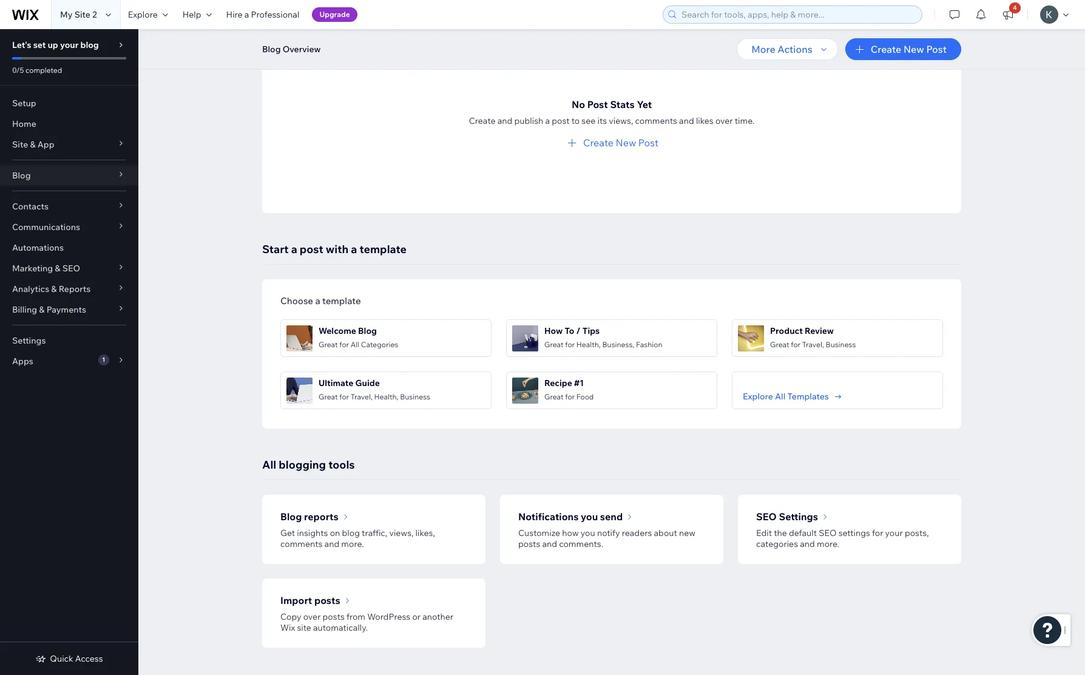 Task type: describe. For each thing, give the bounding box(es) containing it.
blog reports
[[281, 511, 339, 523]]

how to / tips great for health, business, fashion
[[545, 325, 663, 349]]

fashion
[[636, 340, 663, 349]]

a for choose a template
[[315, 295, 320, 307]]

site inside popup button
[[12, 139, 28, 150]]

home
[[12, 118, 36, 129]]

for for welcome blog
[[340, 340, 349, 349]]

my site 2
[[60, 9, 97, 20]]

quick access
[[50, 653, 103, 664]]

blog for blog
[[12, 170, 31, 181]]

your inside edit the default seo settings for your posts, categories and more.
[[886, 528, 903, 539]]

tips
[[583, 325, 600, 336]]

copy
[[281, 611, 301, 622]]

overview
[[283, 44, 321, 55]]

upgrade button
[[312, 7, 357, 22]]

more. inside edit the default seo settings for your posts, categories and more.
[[817, 539, 840, 549]]

new
[[679, 528, 696, 539]]

contacts
[[12, 201, 49, 212]]

no
[[572, 98, 585, 111]]

marketing & seo button
[[0, 258, 138, 279]]

1 vertical spatial posts
[[314, 594, 340, 607]]

site & app button
[[0, 134, 138, 155]]

0/5 completed
[[12, 66, 62, 75]]

its
[[598, 115, 607, 126]]

great for welcome blog
[[319, 340, 338, 349]]

or
[[413, 611, 421, 622]]

review
[[805, 325, 834, 336]]

choose
[[281, 295, 313, 307]]

to
[[572, 115, 580, 126]]

a inside no post stats yet create and publish a post to see its views, comments and likes over time.
[[545, 115, 550, 126]]

0 vertical spatial you
[[581, 511, 598, 523]]

blog for blog reports
[[281, 511, 302, 523]]

more. inside the get insights on blog traffic, views, likes, comments and more.
[[341, 539, 364, 549]]

0 horizontal spatial new
[[616, 137, 636, 149]]

a for hire a professional
[[245, 9, 249, 20]]

welcome blog great for all categories
[[319, 325, 398, 349]]

actions
[[778, 43, 813, 55]]

notifications
[[519, 511, 579, 523]]

you inside customize how you notify readers about new posts and comments.
[[581, 528, 595, 539]]

great for product review
[[771, 340, 790, 349]]

blog for blog overview
[[262, 44, 281, 55]]

food
[[577, 392, 594, 401]]

explore all templates
[[743, 391, 829, 402]]

great inside how to / tips great for health, business, fashion
[[545, 340, 564, 349]]

categories
[[757, 539, 798, 549]]

upgrade
[[320, 10, 350, 19]]

app
[[37, 139, 54, 150]]

for for product review
[[791, 340, 801, 349]]

edit
[[757, 528, 772, 539]]

post inside no post stats yet create and publish a post to see its views, comments and likes over time.
[[552, 115, 570, 126]]

import posts
[[281, 594, 340, 607]]

setup
[[12, 98, 36, 109]]

2 horizontal spatial create
[[871, 43, 902, 55]]

access
[[75, 653, 103, 664]]

travel, for guide
[[351, 392, 373, 401]]

from
[[347, 611, 366, 622]]

analytics & reports button
[[0, 279, 138, 299]]

to
[[565, 325, 575, 336]]

guide
[[356, 377, 380, 388]]

product
[[771, 325, 803, 336]]

time.
[[735, 115, 755, 126]]

professional
[[251, 9, 300, 20]]

and left the likes
[[679, 115, 694, 126]]

product review great for travel, business
[[771, 325, 856, 349]]

categories
[[361, 340, 398, 349]]

and left publish
[[498, 115, 513, 126]]

posts,
[[905, 528, 929, 539]]

Search for tools, apps, help & more... field
[[678, 6, 919, 23]]

and inside customize how you notify readers about new posts and comments.
[[542, 539, 557, 549]]

blog inside welcome blog great for all categories
[[358, 325, 377, 336]]

1 vertical spatial settings
[[779, 511, 818, 523]]

settings link
[[0, 330, 138, 351]]

4
[[1013, 4, 1017, 12]]

set
[[33, 39, 46, 50]]

marketing
[[12, 263, 53, 274]]

for inside how to / tips great for health, business, fashion
[[566, 340, 575, 349]]

notifications you send
[[519, 511, 623, 523]]

another
[[423, 611, 454, 622]]

comments inside no post stats yet create and publish a post to see its views, comments and likes over time.
[[635, 115, 678, 126]]

#1
[[574, 377, 584, 388]]

default
[[789, 528, 817, 539]]

explore all templates button
[[743, 391, 844, 402]]

blog button
[[0, 165, 138, 186]]

let's set up your blog
[[12, 39, 99, 50]]

and inside the get insights on blog traffic, views, likes, comments and more.
[[325, 539, 340, 549]]

2
[[92, 9, 97, 20]]

for inside edit the default seo settings for your posts, categories and more.
[[873, 528, 884, 539]]

blog inside the get insights on blog traffic, views, likes, comments and more.
[[342, 528, 360, 539]]

no post stats yet create and publish a post to see its views, comments and likes over time.
[[469, 98, 755, 126]]

publish
[[515, 115, 544, 126]]

insights
[[297, 528, 328, 539]]

blogging
[[279, 458, 326, 472]]

with
[[326, 242, 349, 256]]

business inside product review great for travel, business
[[826, 340, 856, 349]]

1 horizontal spatial create
[[583, 137, 614, 149]]

your inside sidebar element
[[60, 39, 78, 50]]

welcome
[[319, 325, 356, 336]]

health, inside "ultimate guide great for travel, health, business"
[[374, 392, 399, 401]]

payments
[[47, 304, 86, 315]]

views, inside no post stats yet create and publish a post to see its views, comments and likes over time.
[[609, 115, 634, 126]]

hire a professional link
[[219, 0, 307, 29]]

communications button
[[0, 217, 138, 237]]

create inside no post stats yet create and publish a post to see its views, comments and likes over time.
[[469, 115, 496, 126]]

yet
[[637, 98, 652, 111]]

see
[[582, 115, 596, 126]]

blog overview button
[[256, 40, 327, 58]]

billing & payments button
[[0, 299, 138, 320]]

get
[[281, 528, 295, 539]]

0 horizontal spatial create new post button
[[565, 135, 659, 150]]

1 vertical spatial seo
[[757, 511, 777, 523]]

/
[[577, 325, 581, 336]]

1 horizontal spatial create new post
[[871, 43, 947, 55]]

seo inside edit the default seo settings for your posts, categories and more.
[[819, 528, 837, 539]]

a for start a post with a template
[[291, 242, 297, 256]]



Task type: locate. For each thing, give the bounding box(es) containing it.
2 horizontal spatial all
[[775, 391, 786, 402]]

0 horizontal spatial travel,
[[351, 392, 373, 401]]

travel, inside "ultimate guide great for travel, health, business"
[[351, 392, 373, 401]]

1 vertical spatial views,
[[389, 528, 414, 539]]

over right the likes
[[716, 115, 733, 126]]

0 vertical spatial health,
[[577, 340, 601, 349]]

1 horizontal spatial create new post button
[[846, 38, 962, 60]]

0 vertical spatial explore
[[128, 9, 158, 20]]

blog up get
[[281, 511, 302, 523]]

2 horizontal spatial post
[[927, 43, 947, 55]]

post
[[927, 43, 947, 55], [588, 98, 608, 111], [639, 137, 659, 149]]

travel, down the guide
[[351, 392, 373, 401]]

over
[[716, 115, 733, 126], [303, 611, 321, 622]]

sidebar element
[[0, 29, 138, 675]]

1
[[102, 356, 105, 364]]

blog down 2 at the left of page
[[80, 39, 99, 50]]

notify
[[597, 528, 620, 539]]

0 horizontal spatial business
[[400, 392, 431, 401]]

0 horizontal spatial your
[[60, 39, 78, 50]]

1 horizontal spatial new
[[904, 43, 925, 55]]

views, left the likes,
[[389, 528, 414, 539]]

& inside billing & payments 'popup button'
[[39, 304, 45, 315]]

travel, down review
[[803, 340, 824, 349]]

and down the 'reports'
[[325, 539, 340, 549]]

wix
[[281, 622, 295, 633]]

comments down blog reports
[[281, 539, 323, 549]]

posts left from
[[323, 611, 345, 622]]

0 horizontal spatial views,
[[389, 528, 414, 539]]

contacts button
[[0, 196, 138, 217]]

settings inside sidebar element
[[12, 335, 46, 346]]

hire a professional
[[226, 9, 300, 20]]

1 vertical spatial post
[[300, 242, 324, 256]]

1 vertical spatial site
[[12, 139, 28, 150]]

all
[[351, 340, 360, 349], [775, 391, 786, 402], [262, 458, 276, 472]]

1 vertical spatial blog
[[342, 528, 360, 539]]

1 vertical spatial over
[[303, 611, 321, 622]]

0 horizontal spatial all
[[262, 458, 276, 472]]

your left posts,
[[886, 528, 903, 539]]

0 vertical spatial views,
[[609, 115, 634, 126]]

template up welcome
[[322, 295, 361, 307]]

0 horizontal spatial health,
[[374, 392, 399, 401]]

1 vertical spatial explore
[[743, 391, 773, 402]]

2 vertical spatial create
[[583, 137, 614, 149]]

1 vertical spatial post
[[588, 98, 608, 111]]

0 horizontal spatial post
[[300, 242, 324, 256]]

comments.
[[559, 539, 604, 549]]

health, inside how to / tips great for health, business, fashion
[[577, 340, 601, 349]]

2 vertical spatial post
[[639, 137, 659, 149]]

automations link
[[0, 237, 138, 258]]

and inside edit the default seo settings for your posts, categories and more.
[[800, 539, 815, 549]]

1 horizontal spatial comments
[[635, 115, 678, 126]]

for left the food at the right
[[566, 392, 575, 401]]

you
[[581, 511, 598, 523], [581, 528, 595, 539]]

site
[[297, 622, 311, 633]]

posts down notifications
[[519, 539, 541, 549]]

travel,
[[803, 340, 824, 349], [351, 392, 373, 401]]

posts
[[519, 539, 541, 549], [314, 594, 340, 607], [323, 611, 345, 622]]

recipe #1 great for food
[[545, 377, 594, 401]]

0 vertical spatial all
[[351, 340, 360, 349]]

for inside "ultimate guide great for travel, health, business"
[[340, 392, 349, 401]]

0/5
[[12, 66, 24, 75]]

1 horizontal spatial views,
[[609, 115, 634, 126]]

and right 'the'
[[800, 539, 815, 549]]

0 vertical spatial posts
[[519, 539, 541, 549]]

billing
[[12, 304, 37, 315]]

send
[[600, 511, 623, 523]]

health, down the guide
[[374, 392, 399, 401]]

traffic,
[[362, 528, 388, 539]]

1 horizontal spatial all
[[351, 340, 360, 349]]

0 vertical spatial post
[[927, 43, 947, 55]]

you left send
[[581, 511, 598, 523]]

great inside 'recipe #1 great for food'
[[545, 392, 564, 401]]

create
[[871, 43, 902, 55], [469, 115, 496, 126], [583, 137, 614, 149]]

& inside site & app popup button
[[30, 139, 36, 150]]

views, down stats
[[609, 115, 634, 126]]

0 vertical spatial new
[[904, 43, 925, 55]]

0 vertical spatial blog
[[80, 39, 99, 50]]

1 vertical spatial create new post
[[583, 137, 659, 149]]

& inside marketing & seo popup button
[[55, 263, 60, 274]]

more. right 'the'
[[817, 539, 840, 549]]

likes
[[696, 115, 714, 126]]

customize
[[519, 528, 561, 539]]

0 horizontal spatial site
[[12, 139, 28, 150]]

explore right 2 at the left of page
[[128, 9, 158, 20]]

1 vertical spatial new
[[616, 137, 636, 149]]

&
[[30, 139, 36, 150], [55, 263, 60, 274], [51, 284, 57, 294], [39, 304, 45, 315]]

all blogging tools
[[262, 458, 355, 472]]

choose a template
[[281, 295, 361, 307]]

billing & payments
[[12, 304, 86, 315]]

automations
[[12, 242, 64, 253]]

great down recipe
[[545, 392, 564, 401]]

great down welcome
[[319, 340, 338, 349]]

more.
[[341, 539, 364, 549], [817, 539, 840, 549]]

help
[[183, 9, 201, 20]]

seo up analytics & reports popup button
[[62, 263, 80, 274]]

hire
[[226, 9, 243, 20]]

more. right on
[[341, 539, 364, 549]]

1 horizontal spatial blog
[[342, 528, 360, 539]]

0 vertical spatial business
[[826, 340, 856, 349]]

settings
[[839, 528, 871, 539]]

great inside product review great for travel, business
[[771, 340, 790, 349]]

1 vertical spatial health,
[[374, 392, 399, 401]]

views,
[[609, 115, 634, 126], [389, 528, 414, 539]]

blog up categories
[[358, 325, 377, 336]]

0 horizontal spatial create new post
[[583, 137, 659, 149]]

0 horizontal spatial blog
[[80, 39, 99, 50]]

& for analytics
[[51, 284, 57, 294]]

template right with at the left top
[[360, 242, 407, 256]]

a
[[245, 9, 249, 20], [545, 115, 550, 126], [291, 242, 297, 256], [351, 242, 357, 256], [315, 295, 320, 307]]

blog left "overview"
[[262, 44, 281, 55]]

health, down tips
[[577, 340, 601, 349]]

settings up apps
[[12, 335, 46, 346]]

blog up contacts
[[12, 170, 31, 181]]

1 horizontal spatial settings
[[779, 511, 818, 523]]

& right the billing
[[39, 304, 45, 315]]

0 horizontal spatial settings
[[12, 335, 46, 346]]

& for marketing
[[55, 263, 60, 274]]

over inside no post stats yet create and publish a post to see its views, comments and likes over time.
[[716, 115, 733, 126]]

for right settings
[[873, 528, 884, 539]]

import
[[281, 594, 312, 607]]

1 horizontal spatial business
[[826, 340, 856, 349]]

wordpress
[[367, 611, 411, 622]]

2 horizontal spatial seo
[[819, 528, 837, 539]]

0 horizontal spatial explore
[[128, 9, 158, 20]]

explore for explore all templates
[[743, 391, 773, 402]]

edit the default seo settings for your posts, categories and more.
[[757, 528, 929, 549]]

1 horizontal spatial over
[[716, 115, 733, 126]]

posts up automatically.
[[314, 594, 340, 607]]

& up analytics & reports on the top left of the page
[[55, 263, 60, 274]]

1 vertical spatial comments
[[281, 539, 323, 549]]

1 horizontal spatial post
[[639, 137, 659, 149]]

marketing & seo
[[12, 263, 80, 274]]

explore
[[128, 9, 158, 20], [743, 391, 773, 402]]

post left to
[[552, 115, 570, 126]]

blog overview
[[262, 44, 321, 55]]

more actions button
[[737, 38, 838, 60]]

explore for explore
[[128, 9, 158, 20]]

a right choose
[[315, 295, 320, 307]]

0 vertical spatial create new post
[[871, 43, 947, 55]]

analytics & reports
[[12, 284, 91, 294]]

seo inside popup button
[[62, 263, 80, 274]]

2 vertical spatial seo
[[819, 528, 837, 539]]

great inside welcome blog great for all categories
[[319, 340, 338, 349]]

blog inside button
[[262, 44, 281, 55]]

a right start
[[291, 242, 297, 256]]

start
[[262, 242, 289, 256]]

0 horizontal spatial comments
[[281, 539, 323, 549]]

posts inside copy over posts from wordpress or another wix site automatically.
[[323, 611, 345, 622]]

seo right default
[[819, 528, 837, 539]]

ultimate
[[319, 377, 354, 388]]

explore left 'templates'
[[743, 391, 773, 402]]

apps
[[12, 356, 33, 367]]

great down ultimate at the bottom
[[319, 392, 338, 401]]

1 horizontal spatial more.
[[817, 539, 840, 549]]

and left how
[[542, 539, 557, 549]]

quick access button
[[35, 653, 103, 664]]

for for ultimate guide
[[340, 392, 349, 401]]

0 vertical spatial settings
[[12, 335, 46, 346]]

business inside "ultimate guide great for travel, health, business"
[[400, 392, 431, 401]]

over inside copy over posts from wordpress or another wix site automatically.
[[303, 611, 321, 622]]

1 vertical spatial template
[[322, 295, 361, 307]]

post left with at the left top
[[300, 242, 324, 256]]

completed
[[26, 66, 62, 75]]

seo up edit
[[757, 511, 777, 523]]

post inside no post stats yet create and publish a post to see its views, comments and likes over time.
[[588, 98, 608, 111]]

0 vertical spatial create new post button
[[846, 38, 962, 60]]

how
[[562, 528, 579, 539]]

get insights on blog traffic, views, likes, comments and more.
[[281, 528, 435, 549]]

for
[[340, 340, 349, 349], [566, 340, 575, 349], [791, 340, 801, 349], [340, 392, 349, 401], [566, 392, 575, 401], [873, 528, 884, 539]]

comments inside the get insights on blog traffic, views, likes, comments and more.
[[281, 539, 323, 549]]

for inside welcome blog great for all categories
[[340, 340, 349, 349]]

great for recipe #1
[[545, 392, 564, 401]]

posts inside customize how you notify readers about new posts and comments.
[[519, 539, 541, 549]]

1 more. from the left
[[341, 539, 364, 549]]

& inside analytics & reports popup button
[[51, 284, 57, 294]]

2 vertical spatial posts
[[323, 611, 345, 622]]

for down ultimate at the bottom
[[340, 392, 349, 401]]

& left app
[[30, 139, 36, 150]]

great for ultimate guide
[[319, 392, 338, 401]]

comments down yet
[[635, 115, 678, 126]]

for down to
[[566, 340, 575, 349]]

for down welcome
[[340, 340, 349, 349]]

great inside "ultimate guide great for travel, health, business"
[[319, 392, 338, 401]]

reports
[[304, 511, 339, 523]]

all left 'templates'
[[775, 391, 786, 402]]

all inside welcome blog great for all categories
[[351, 340, 360, 349]]

0 horizontal spatial create
[[469, 115, 496, 126]]

1 vertical spatial all
[[775, 391, 786, 402]]

1 vertical spatial create new post button
[[565, 135, 659, 150]]

1 vertical spatial travel,
[[351, 392, 373, 401]]

all left 'blogging'
[[262, 458, 276, 472]]

1 horizontal spatial explore
[[743, 391, 773, 402]]

analytics
[[12, 284, 49, 294]]

1 horizontal spatial post
[[552, 115, 570, 126]]

over down import posts
[[303, 611, 321, 622]]

travel, inside product review great for travel, business
[[803, 340, 824, 349]]

0 horizontal spatial over
[[303, 611, 321, 622]]

a right with at the left top
[[351, 242, 357, 256]]

let's
[[12, 39, 31, 50]]

for down product
[[791, 340, 801, 349]]

blog
[[80, 39, 99, 50], [342, 528, 360, 539]]

0 vertical spatial post
[[552, 115, 570, 126]]

recipe
[[545, 377, 573, 388]]

a right 'hire'
[[245, 9, 249, 20]]

2 vertical spatial all
[[262, 458, 276, 472]]

& for site
[[30, 139, 36, 150]]

0 vertical spatial over
[[716, 115, 733, 126]]

2 more. from the left
[[817, 539, 840, 549]]

your
[[60, 39, 78, 50], [886, 528, 903, 539]]

1 horizontal spatial site
[[74, 9, 90, 20]]

communications
[[12, 222, 80, 233]]

how
[[545, 325, 563, 336]]

business,
[[603, 340, 635, 349]]

& left reports
[[51, 284, 57, 294]]

1 horizontal spatial health,
[[577, 340, 601, 349]]

1 vertical spatial create
[[469, 115, 496, 126]]

blog inside sidebar element
[[80, 39, 99, 50]]

1 horizontal spatial your
[[886, 528, 903, 539]]

up
[[48, 39, 58, 50]]

1 horizontal spatial travel,
[[803, 340, 824, 349]]

ultimate guide great for travel, health, business
[[319, 377, 431, 401]]

travel, for review
[[803, 340, 824, 349]]

tools
[[329, 458, 355, 472]]

views, inside the get insights on blog traffic, views, likes, comments and more.
[[389, 528, 414, 539]]

template
[[360, 242, 407, 256], [322, 295, 361, 307]]

0 vertical spatial your
[[60, 39, 78, 50]]

0 vertical spatial seo
[[62, 263, 80, 274]]

1 horizontal spatial seo
[[757, 511, 777, 523]]

1 vertical spatial business
[[400, 392, 431, 401]]

your right up on the left of the page
[[60, 39, 78, 50]]

0 vertical spatial template
[[360, 242, 407, 256]]

0 vertical spatial site
[[74, 9, 90, 20]]

0 horizontal spatial seo
[[62, 263, 80, 274]]

customize how you notify readers about new posts and comments.
[[519, 528, 696, 549]]

& for billing
[[39, 304, 45, 315]]

0 horizontal spatial post
[[588, 98, 608, 111]]

great down product
[[771, 340, 790, 349]]

you right how
[[581, 528, 595, 539]]

blog right on
[[342, 528, 360, 539]]

0 vertical spatial travel,
[[803, 340, 824, 349]]

blog inside dropdown button
[[12, 170, 31, 181]]

site left 2 at the left of page
[[74, 9, 90, 20]]

for for recipe #1
[[566, 392, 575, 401]]

0 vertical spatial create
[[871, 43, 902, 55]]

for inside product review great for travel, business
[[791, 340, 801, 349]]

site down home
[[12, 139, 28, 150]]

1 vertical spatial your
[[886, 528, 903, 539]]

settings up default
[[779, 511, 818, 523]]

0 horizontal spatial more.
[[341, 539, 364, 549]]

a right publish
[[545, 115, 550, 126]]

great down how
[[545, 340, 564, 349]]

0 vertical spatial comments
[[635, 115, 678, 126]]

site
[[74, 9, 90, 20], [12, 139, 28, 150]]

all down welcome
[[351, 340, 360, 349]]

for inside 'recipe #1 great for food'
[[566, 392, 575, 401]]

1 vertical spatial you
[[581, 528, 595, 539]]



Task type: vqa. For each thing, say whether or not it's contained in the screenshot.
Email in Sidebar element
no



